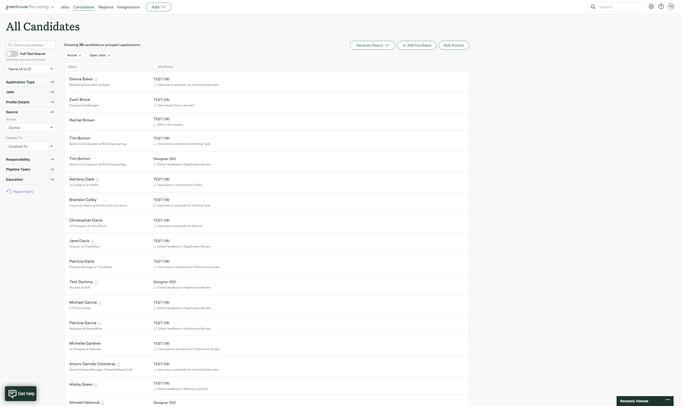 Task type: locate. For each thing, give the bounding box(es) containing it.
0 vertical spatial ui
[[69, 183, 72, 187]]

insurance down brandon
[[69, 204, 83, 208]]

jobs right open
[[98, 53, 106, 57]]

tim burton senior civil engineer at rsa engineering for designer
[[69, 156, 126, 166]]

0 vertical spatial screen
[[210, 266, 220, 269]]

adriana clark
[[69, 177, 94, 182]]

test (19) interviews to schedule for preliminary screen for gardner
[[154, 342, 220, 352]]

interview for marketing specialist at apple
[[157, 83, 170, 87]]

in for jane davis
[[181, 245, 184, 249]]

tim burton senior civil engineer at rsa engineering up adriana clark has been in onsite for more than 21 days icon
[[69, 156, 126, 166]]

schedule inside test (19) interview to schedule for debrief
[[174, 224, 187, 228]]

specialist
[[84, 83, 98, 87]]

engineering inside zach brock engineering manager
[[69, 104, 86, 107]]

test inside test (19) interview to schedule for debrief
[[154, 219, 163, 223]]

holding for brandon colby
[[192, 204, 203, 208]]

travelnow inside patricia davis product manager at travelnow
[[97, 266, 112, 269]]

review for patricia garcia
[[201, 327, 211, 331]]

1 interviews from the top
[[157, 183, 172, 187]]

1 technical from the top
[[192, 83, 205, 87]]

tim burton link down rachel brown link
[[69, 136, 90, 142]]

0 vertical spatial to
[[19, 136, 22, 140]]

schedule
[[174, 83, 187, 87], [174, 142, 187, 146], [176, 183, 188, 187], [174, 204, 187, 208], [174, 224, 187, 228], [176, 266, 188, 269], [176, 348, 188, 352], [174, 368, 187, 372]]

1 vertical spatial technical
[[192, 368, 205, 372]]

civil for test (19)
[[79, 142, 85, 146]]

2 collect from the top
[[157, 245, 167, 249]]

jobs up profile
[[6, 90, 14, 94]]

1 vertical spatial designer (50) collect feedback in application review
[[154, 280, 211, 290]]

technical
[[192, 83, 205, 87], [192, 368, 205, 372]]

tim for designer
[[69, 156, 77, 161]]

14 (19) from the top
[[164, 382, 170, 386]]

manager inside zach brock engineering manager
[[87, 104, 99, 107]]

7 (19) from the top
[[164, 219, 170, 223]]

greenhouse recruiting image
[[6, 4, 51, 10]]

0 vertical spatial interview to schedule for technical interview link
[[153, 82, 220, 87]]

test
[[174, 104, 180, 107], [69, 280, 77, 285]]

engineering for test (19)
[[109, 142, 126, 146]]

12 test from the top
[[154, 342, 163, 346]]

1 in from the top
[[181, 163, 184, 166]]

1 interviews to schedule for preliminary screen link from the top
[[153, 265, 221, 270]]

donna baker
[[69, 77, 93, 82]]

to inside test (19) offer to be created
[[165, 123, 168, 127]]

1 test from the top
[[154, 77, 163, 81]]

credited down the source element
[[6, 136, 18, 140]]

davis up virtuetech
[[92, 218, 103, 223]]

1 vertical spatial senior
[[69, 163, 78, 166]]

alisha green has been in reference check for more than 10 days image
[[94, 385, 98, 388]]

0 vertical spatial tim burton link
[[69, 136, 90, 142]]

2 preliminary from the top
[[193, 348, 209, 352]]

davis
[[92, 218, 103, 223], [79, 239, 90, 244], [84, 259, 95, 264]]

0 vertical spatial credited
[[6, 136, 18, 140]]

test up the student
[[69, 280, 77, 285]]

(a
[[19, 67, 23, 71]]

ui down adriana
[[69, 183, 72, 187]]

1 vertical spatial jobs
[[98, 53, 106, 57]]

patricia for patricia davis product manager at travelnow
[[69, 259, 84, 264]]

6 collect from the top
[[157, 388, 167, 391]]

(19) inside test (19) interviews to schedule for onsite
[[164, 178, 170, 182]]

travelnow
[[85, 245, 100, 249], [97, 266, 112, 269]]

1 test (19) interview to schedule for technical interview from the top
[[154, 77, 219, 87]]

feedback for test dummy
[[168, 286, 180, 290]]

feedback for michael garcia
[[168, 307, 180, 310]]

ahmed hamoud has been in onsite for more than 21 days image
[[100, 403, 105, 406]]

to up responsibility
[[23, 144, 28, 149]]

for inside test (19) interview to schedule for debrief
[[187, 224, 191, 228]]

1 engineer from the top
[[86, 142, 98, 146]]

ui
[[69, 183, 72, 187], [69, 348, 72, 352]]

11 (19) from the top
[[164, 321, 170, 326]]

1 ui from the top
[[69, 183, 72, 187]]

1 vertical spatial credited to
[[9, 144, 28, 149]]

0 vertical spatial engineering
[[69, 104, 86, 107]]

0 vertical spatial test
[[174, 104, 180, 107]]

2 interviews to schedule for preliminary screen link from the top
[[153, 347, 221, 352]]

0 vertical spatial designer (50) collect feedback in application review
[[154, 157, 211, 166]]

collect inside test (19) collect feedback in reference check
[[157, 388, 167, 391]]

2 test (19) interview to schedule for holding tank from the top
[[154, 198, 210, 208]]

2 horizontal spatial jobs
[[98, 53, 106, 57]]

candidates down jobs link
[[23, 19, 80, 33]]

to for insurance agent at family first insurance
[[171, 204, 174, 208]]

test inside test (19) take home test to be sent
[[174, 104, 180, 107]]

4 review from the top
[[201, 307, 211, 310]]

jobs link
[[60, 4, 70, 9]]

patricia for patricia garcia
[[69, 321, 84, 326]]

rides
[[115, 368, 123, 372]]

manager down patricia davis link
[[81, 266, 93, 269]]

2 technical from the top
[[192, 368, 205, 372]]

5 in from the top
[[181, 327, 184, 331]]

tim burton link up adriana clark
[[69, 156, 90, 162]]

collect for patricia garcia
[[157, 327, 167, 331]]

0 vertical spatial manager
[[87, 104, 99, 107]]

for for ui designer at walmart
[[189, 348, 193, 352]]

interview to schedule for technical interview link up sent
[[153, 82, 220, 87]]

2 vertical spatial (50)
[[169, 401, 176, 405]]

1 tank from the top
[[204, 142, 210, 146]]

davis down director at travelnow
[[84, 259, 95, 264]]

0 horizontal spatial jobs
[[6, 90, 14, 94]]

0 vertical spatial patricia
[[69, 259, 84, 264]]

1 vertical spatial interviews to schedule for preliminary screen link
[[153, 347, 221, 352]]

2 review from the top
[[201, 245, 211, 249]]

screen
[[210, 266, 220, 269], [210, 348, 220, 352]]

credited to down the source element
[[6, 136, 22, 140]]

2 vertical spatial engineering
[[109, 163, 126, 166]]

offer
[[157, 123, 164, 127]]

interviews to schedule for preliminary screen link
[[153, 265, 221, 270], [153, 347, 221, 352]]

technical up sent
[[192, 83, 205, 87]]

davis up director at travelnow
[[79, 239, 90, 244]]

2 interview to schedule for holding tank link from the top
[[153, 203, 212, 208]]

(19) for senior civil engineer at rsa engineering
[[164, 136, 170, 141]]

designer inside michelle gardner ui designer at walmart
[[73, 348, 86, 352]]

0 vertical spatial test (19) interviews to schedule for preliminary screen
[[154, 260, 220, 269]]

designer inside christopher davis ux designer at virtuetech
[[74, 224, 87, 228]]

0 vertical spatial burton
[[78, 136, 90, 141]]

0 vertical spatial test (19) collect feedback in application review
[[154, 239, 211, 249]]

burton for designer
[[78, 156, 90, 161]]

product down patricia davis link
[[69, 266, 80, 269]]

credited
[[6, 136, 18, 140], [9, 144, 23, 149]]

name for name
[[68, 65, 77, 69]]

feedback for jane davis
[[168, 245, 180, 249]]

for for senior product manager, shared rides at lyft
[[187, 368, 191, 372]]

adriana clark has been in onsite for more than 21 days image
[[95, 179, 100, 182]]

be
[[184, 104, 187, 107], [168, 123, 172, 127]]

prospect
[[105, 43, 120, 47]]

test for senior product manager, shared rides at lyft
[[154, 363, 163, 367]]

1 vertical spatial preliminary
[[193, 348, 209, 352]]

2 test from the top
[[154, 98, 163, 102]]

2 collect feedback in application review link from the top
[[153, 245, 212, 249]]

collect for michael garcia
[[157, 307, 167, 310]]

test for director at travelnow
[[154, 239, 163, 243]]

be left created
[[168, 123, 172, 127]]

civil down rachel brown link
[[79, 142, 85, 146]]

2 patricia from the top
[[69, 321, 84, 326]]

test (19) interview to schedule for holding tank down the interviews to schedule for onsite link
[[154, 198, 210, 208]]

adobe
[[90, 183, 99, 187]]

credited up responsibility
[[9, 144, 23, 149]]

tim up adriana
[[69, 156, 77, 161]]

0 vertical spatial tank
[[204, 142, 210, 146]]

0 vertical spatial interviews
[[157, 183, 172, 187]]

patricia garcia
[[69, 321, 96, 326]]

in
[[181, 163, 184, 166], [181, 245, 184, 249], [181, 286, 184, 290], [181, 307, 184, 310], [181, 327, 184, 331], [181, 388, 184, 391]]

1 horizontal spatial be
[[184, 104, 187, 107]]

4 collect from the top
[[157, 307, 167, 310]]

rsa for test (19)
[[102, 142, 108, 146]]

2 vertical spatial test (19) collect feedback in application review
[[154, 321, 211, 331]]

senior down arturo
[[69, 368, 78, 372]]

adriana
[[69, 177, 84, 182]]

engineering for designer (50)
[[109, 163, 126, 166]]

0 vertical spatial product
[[69, 266, 80, 269]]

test (19) interview to schedule for holding tank for colby
[[154, 198, 210, 208]]

(19) inside test (19) interview to schedule for debrief
[[164, 219, 170, 223]]

zach brock engineering manager
[[69, 97, 99, 107]]

2 ui from the top
[[69, 348, 72, 352]]

donna baker has been in technical interview for more than 14 days image
[[94, 79, 99, 82]]

3 in from the top
[[181, 286, 184, 290]]

feedback inside test (19) collect feedback in reference check
[[168, 388, 180, 391]]

0 vertical spatial rsa
[[102, 142, 108, 146]]

1 vertical spatial interview to schedule for holding tank link
[[153, 203, 212, 208]]

engineer
[[86, 142, 98, 146], [86, 163, 98, 166]]

1 vertical spatial tim burton link
[[69, 156, 90, 162]]

jobs left candidates link
[[60, 4, 70, 9]]

application
[[6, 80, 25, 84], [184, 163, 200, 166], [184, 245, 200, 249], [184, 286, 200, 290], [184, 307, 200, 310], [184, 327, 200, 331]]

1 vertical spatial tim
[[69, 156, 77, 161]]

1 holding from the top
[[192, 142, 203, 146]]

1 vertical spatial (50)
[[169, 280, 176, 285]]

schedule inside test (19) interviews to schedule for onsite
[[176, 183, 188, 187]]

name for name (a to z)
[[9, 67, 18, 71]]

all candidates
[[6, 19, 80, 33]]

1 vertical spatial test (19) interview to schedule for holding tank
[[154, 198, 210, 208]]

manager inside patricia davis product manager at travelnow
[[81, 266, 93, 269]]

schedule for insurance agent at family first insurance
[[174, 204, 187, 208]]

checkmark image
[[8, 52, 12, 55]]

product inside patricia davis product manager at travelnow
[[69, 266, 80, 269]]

0 vertical spatial holding
[[192, 142, 203, 146]]

9 test from the top
[[154, 260, 163, 264]]

0 vertical spatial test (19) interview to schedule for holding tank
[[154, 136, 210, 146]]

travelnow down jane davis has been in application review for more than 5 days icon
[[85, 245, 100, 249]]

name left (a
[[9, 67, 18, 71]]

tank for tim burton
[[204, 142, 210, 146]]

burton down rachel brown link
[[78, 136, 90, 141]]

1 vertical spatial patricia
[[69, 321, 84, 326]]

14 test from the top
[[154, 382, 163, 386]]

0 vertical spatial candidates
[[73, 4, 95, 9]]

3 senior from the top
[[69, 368, 78, 372]]

2 burton from the top
[[78, 156, 90, 161]]

davis for patricia
[[84, 259, 95, 264]]

interview to schedule for holding tank link down created
[[153, 142, 212, 146]]

5 collect feedback in application review link from the top
[[153, 327, 212, 331]]

test (19) interview to schedule for holding tank down created
[[154, 136, 210, 146]]

0 vertical spatial civil
[[79, 142, 85, 146]]

3 collect from the top
[[157, 286, 167, 290]]

collect feedback in application review link for jane davis
[[153, 245, 212, 249]]

civil up adriana clark
[[79, 163, 85, 166]]

5 collect from the top
[[157, 327, 167, 331]]

0 vertical spatial senior
[[69, 142, 78, 146]]

1 vertical spatial candidates
[[23, 19, 80, 33]]

0 vertical spatial engineer
[[86, 142, 98, 146]]

patricia up manager at marketwise at bottom
[[69, 321, 84, 326]]

1 vertical spatial travelnow
[[97, 266, 112, 269]]

garcia up foodies
[[85, 300, 97, 305]]

manager for davis
[[81, 266, 93, 269]]

6 test from the top
[[154, 198, 163, 202]]

1 vertical spatial davis
[[79, 239, 90, 244]]

1 test (19) interview to schedule for holding tank from the top
[[154, 136, 210, 146]]

schedule for ui designer at adobe
[[176, 183, 188, 187]]

2 vertical spatial source
[[9, 126, 20, 130]]

in for test dummy
[[181, 286, 184, 290]]

3 test from the top
[[154, 117, 163, 121]]

1 horizontal spatial add
[[408, 43, 414, 47]]

1 vertical spatial tim burton senior civil engineer at rsa engineering
[[69, 156, 126, 166]]

(19) for product manager at travelnow
[[164, 260, 170, 264]]

patricia inside patricia davis product manager at travelnow
[[69, 259, 84, 264]]

to inside test (19) interview to schedule for debrief
[[171, 224, 174, 228]]

test inside test (19) collect feedback in reference check
[[154, 382, 163, 386]]

add inside popup button
[[152, 4, 160, 9]]

michelle
[[69, 342, 85, 346]]

manager
[[87, 104, 99, 107], [81, 266, 93, 269], [69, 327, 82, 331]]

designer (50) collect feedback in application review
[[154, 157, 211, 166], [154, 280, 211, 290]]

credited to element
[[6, 136, 56, 155]]

6 in from the top
[[181, 388, 184, 391]]

review
[[201, 163, 211, 166], [201, 245, 211, 249], [201, 286, 211, 290], [201, 307, 211, 310], [201, 327, 211, 331]]

tank
[[204, 142, 210, 146], [204, 204, 210, 208]]

5 test from the top
[[154, 178, 163, 182]]

test (19) interview to schedule for holding tank for burton
[[154, 136, 210, 146]]

0 horizontal spatial test
[[69, 280, 77, 285]]

0 vertical spatial add
[[152, 4, 160, 9]]

(19) for ui designer at adobe
[[164, 178, 170, 182]]

1 vertical spatial civil
[[79, 163, 85, 166]]

1 test (19) interviews to schedule for preliminary screen from the top
[[154, 260, 220, 269]]

1 vertical spatial engineer
[[86, 163, 98, 166]]

1 burton from the top
[[78, 136, 90, 141]]

open jobs
[[90, 53, 106, 57]]

to inside test (19) interviews to schedule for onsite
[[172, 183, 175, 187]]

patricia inside patricia garcia link
[[69, 321, 84, 326]]

1 vertical spatial test (19) collect feedback in application review
[[154, 301, 211, 310]]

civil
[[79, 142, 85, 146], [79, 163, 85, 166]]

2 tank from the top
[[204, 204, 210, 208]]

3 collect feedback in application review link from the top
[[153, 286, 212, 290]]

to inside test (19) take home test to be sent
[[180, 104, 183, 107]]

tim burton senior civil engineer at rsa engineering for test
[[69, 136, 126, 146]]

interview to schedule for technical interview link up test (19) collect feedback in reference check
[[153, 368, 220, 373]]

cto
[[69, 307, 76, 310]]

0 vertical spatial travelnow
[[85, 245, 100, 249]]

patricia down director
[[69, 259, 84, 264]]

1 tim burton senior civil engineer at rsa engineering from the top
[[69, 136, 126, 146]]

michelle gardner ui designer at walmart
[[69, 342, 102, 352]]

4 test from the top
[[154, 136, 163, 141]]

test (19) interview to schedule for technical interview up sent
[[154, 77, 219, 87]]

application for michael garcia
[[184, 307, 200, 310]]

0 vertical spatial preliminary
[[193, 266, 209, 269]]

10 test from the top
[[154, 301, 163, 305]]

2 vertical spatial senior
[[69, 368, 78, 372]]

0 vertical spatial be
[[184, 104, 187, 107]]

insurance right first
[[113, 204, 127, 208]]

rsa
[[102, 142, 108, 146], [102, 163, 108, 166]]

8 test from the top
[[154, 239, 163, 243]]

senior down rachel
[[69, 142, 78, 146]]

(19) for director at travelnow
[[164, 239, 170, 243]]

5 review from the top
[[201, 327, 211, 331]]

alisha
[[69, 383, 81, 388]]

applications
[[120, 43, 140, 47]]

6 feedback from the top
[[168, 388, 180, 391]]

5 feedback from the top
[[168, 327, 180, 331]]

garcia up "marketwise"
[[84, 321, 96, 326]]

1 interview to schedule for technical interview link from the top
[[153, 82, 220, 87]]

2 in from the top
[[181, 245, 184, 249]]

engineer for test (19)
[[86, 142, 98, 146]]

holding
[[192, 142, 203, 146], [192, 204, 203, 208]]

product
[[69, 266, 80, 269], [79, 368, 90, 372]]

source for the source element
[[6, 110, 18, 114]]

2 interviews from the top
[[157, 266, 172, 269]]

to for ui designer at walmart
[[172, 348, 175, 352]]

2 (19) from the top
[[164, 98, 170, 102]]

1 vertical spatial screen
[[210, 348, 220, 352]]

for
[[187, 83, 191, 87], [187, 142, 191, 146], [189, 183, 193, 187], [187, 204, 191, 208], [187, 224, 191, 228], [189, 266, 193, 269], [189, 348, 193, 352], [187, 368, 191, 372]]

1 (50) from the top
[[169, 157, 176, 161]]

2 senior from the top
[[69, 163, 78, 166]]

0 vertical spatial tim burton senior civil engineer at rsa engineering
[[69, 136, 126, 146]]

test (19) interview to schedule for technical interview for arturo garrido contreras
[[154, 363, 219, 372]]

test for senior civil engineer at rsa engineering
[[154, 136, 163, 141]]

2 civil from the top
[[79, 163, 85, 166]]

manager down patricia garcia link
[[69, 327, 82, 331]]

at inside brandon colby insurance agent at family first insurance
[[93, 204, 96, 208]]

3 (50) from the top
[[169, 401, 176, 405]]

0 horizontal spatial insurance
[[69, 204, 83, 208]]

interview inside test (19) interview to schedule for debrief
[[157, 224, 170, 228]]

alisha green link
[[69, 383, 93, 388]]

test for ui designer at adobe
[[154, 178, 163, 182]]

pipeline
[[6, 168, 20, 172]]

2 (50) from the top
[[169, 280, 176, 285]]

2 tim from the top
[[69, 156, 77, 161]]

rachel
[[69, 118, 82, 123]]

1 vertical spatial tank
[[204, 204, 210, 208]]

ui down michelle
[[69, 348, 72, 352]]

test dummy has been in application review for more than 5 days image
[[94, 282, 98, 285]]

2 vertical spatial interviews
[[157, 348, 172, 352]]

colby
[[86, 198, 97, 203]]

donna baker link
[[69, 77, 93, 82]]

in inside test (19) collect feedback in reference check
[[181, 388, 184, 391]]

patricia
[[69, 259, 84, 264], [69, 321, 84, 326]]

tim down rachel
[[69, 136, 77, 141]]

0 vertical spatial jobs
[[60, 4, 70, 9]]

open
[[90, 53, 98, 57]]

test (19) collect feedback in application review for patricia garcia
[[154, 321, 211, 331]]

patricia davis link
[[69, 259, 95, 265]]

full
[[20, 52, 26, 56]]

0 vertical spatial test (19) interview to schedule for technical interview
[[154, 77, 219, 87]]

0 vertical spatial tim
[[69, 136, 77, 141]]

0 vertical spatial (50)
[[169, 157, 176, 161]]

1 vertical spatial be
[[168, 123, 172, 127]]

0 vertical spatial davis
[[92, 218, 103, 223]]

add button
[[146, 2, 172, 11]]

td button
[[668, 2, 676, 10]]

interview to schedule for holding tank link up test (19) interview to schedule for debrief
[[153, 203, 212, 208]]

1 vertical spatial manager
[[81, 266, 93, 269]]

1 vertical spatial engineering
[[109, 142, 126, 146]]

0 horizontal spatial add
[[152, 4, 160, 9]]

1 vertical spatial add
[[408, 43, 414, 47]]

0 vertical spatial source
[[6, 110, 18, 114]]

2 rsa from the top
[[102, 163, 108, 166]]

candidates link
[[73, 4, 95, 9]]

4 (19) from the top
[[164, 136, 170, 141]]

10 (19) from the top
[[164, 301, 170, 305]]

engineer up clark in the left of the page
[[86, 163, 98, 166]]

1 vertical spatial ui
[[69, 348, 72, 352]]

davis inside christopher davis ux designer at virtuetech
[[92, 218, 103, 223]]

virtuetech
[[91, 224, 106, 228]]

2 tim burton senior civil engineer at rsa engineering from the top
[[69, 156, 126, 166]]

arturo
[[69, 362, 81, 367]]

1 vertical spatial test (19) interviews to schedule for preliminary screen
[[154, 342, 220, 352]]

report
[[372, 43, 384, 47]]

credited to up responsibility
[[9, 144, 28, 149]]

1 vertical spatial burton
[[78, 156, 90, 161]]

1 vertical spatial garcia
[[84, 321, 96, 326]]

test for marketing specialist at apple
[[154, 77, 163, 81]]

test (19) interview to schedule for technical interview up test (19) collect feedback in reference check
[[154, 363, 219, 372]]

1 vertical spatial interviews
[[157, 266, 172, 269]]

garcia
[[85, 300, 97, 305], [84, 321, 96, 326]]

tim burton senior civil engineer at rsa engineering
[[69, 136, 126, 146], [69, 156, 126, 166]]

1 vertical spatial source
[[6, 118, 16, 121]]

2 test (19) interview to schedule for technical interview from the top
[[154, 363, 219, 372]]

2 screen from the top
[[210, 348, 220, 352]]

at inside christopher davis ux designer at virtuetech
[[88, 224, 90, 228]]

screen for michelle gardner
[[210, 348, 220, 352]]

interviews for michelle gardner
[[157, 348, 172, 352]]

interview to schedule for technical interview link
[[153, 82, 220, 87], [153, 368, 220, 373]]

0 horizontal spatial name
[[9, 67, 18, 71]]

0 vertical spatial interviews to schedule for preliminary screen link
[[153, 265, 221, 270]]

arturo garrido contreras
[[69, 362, 115, 367]]

1 (19) from the top
[[164, 77, 170, 81]]

2 interview to schedule for technical interview link from the top
[[153, 368, 220, 373]]

technical up check at the bottom
[[192, 368, 205, 372]]

gardner
[[86, 342, 101, 346]]

2 feedback from the top
[[168, 245, 180, 249]]

to
[[24, 67, 27, 71], [171, 83, 174, 87], [180, 104, 183, 107], [165, 123, 168, 127], [171, 142, 174, 146], [172, 183, 175, 187], [171, 204, 174, 208], [171, 224, 174, 228], [172, 266, 175, 269], [172, 348, 175, 352], [171, 368, 174, 372]]

3 test (19) collect feedback in application review from the top
[[154, 321, 211, 331]]

test (19) interviews to schedule for onsite
[[154, 178, 203, 187]]

student at n/a
[[69, 286, 90, 290]]

be left sent
[[184, 104, 187, 107]]

manager for brock
[[87, 104, 99, 107]]

4 in from the top
[[181, 307, 184, 310]]

candidates right jobs link
[[73, 4, 95, 9]]

offer to be created link
[[153, 122, 184, 127]]

1 tim burton link from the top
[[69, 136, 90, 142]]

application for jane davis
[[184, 245, 200, 249]]

1 vertical spatial product
[[79, 368, 90, 372]]

source element
[[6, 117, 56, 136]]

jane davis
[[69, 239, 90, 244]]

0 vertical spatial garcia
[[85, 300, 97, 305]]

11 test from the top
[[154, 321, 163, 326]]

senior up adriana
[[69, 163, 78, 166]]

add for add candidate
[[408, 43, 414, 47]]

13 test from the top
[[154, 363, 163, 367]]

1 vertical spatial test (19) interview to schedule for technical interview
[[154, 363, 219, 372]]

2 engineer from the top
[[86, 163, 98, 166]]

schedule for marketing specialist at apple
[[174, 83, 187, 87]]

(19) inside test (19) take home test to be sent
[[164, 98, 170, 102]]

travelnow up test dummy has been in application review for more than 5 days image
[[97, 266, 112, 269]]

8 (19) from the top
[[164, 239, 170, 243]]

1 horizontal spatial test
[[174, 104, 180, 107]]

1 insurance from the left
[[69, 204, 83, 208]]

burton for test
[[78, 136, 90, 141]]

michael garcia link
[[69, 300, 97, 306]]

burton up adriana clark
[[78, 156, 90, 161]]

1 tim from the top
[[69, 136, 77, 141]]

1 feedback from the top
[[168, 163, 180, 166]]

(19) for ux designer at virtuetech
[[164, 219, 170, 223]]

0 vertical spatial interview to schedule for holding tank link
[[153, 142, 212, 146]]

brandon colby link
[[69, 198, 97, 203]]

for for senior civil engineer at rsa engineering
[[187, 142, 191, 146]]

3 interviews from the top
[[157, 348, 172, 352]]

for inside test (19) interviews to schedule for onsite
[[189, 183, 193, 187]]

1 horizontal spatial insurance
[[113, 204, 127, 208]]

tim burton senior civil engineer at rsa engineering down brown
[[69, 136, 126, 146]]

7 test from the top
[[154, 219, 163, 223]]

3 (19) from the top
[[164, 117, 170, 121]]

9 (19) from the top
[[164, 260, 170, 264]]

1 patricia from the top
[[69, 259, 84, 264]]

2 insurance from the left
[[113, 204, 127, 208]]

test inside test (19) take home test to be sent
[[154, 98, 163, 102]]

product down garrido
[[79, 368, 90, 372]]

1 vertical spatial interview to schedule for technical interview link
[[153, 368, 220, 373]]

1 test (19) collect feedback in application review from the top
[[154, 239, 211, 249]]

be inside test (19) offer to be created
[[168, 123, 172, 127]]

senior
[[69, 142, 78, 146], [69, 163, 78, 166], [69, 368, 78, 372]]

4 feedback from the top
[[168, 307, 180, 310]]

in for michael garcia
[[181, 307, 184, 310]]

test inside test (19) interviews to schedule for onsite
[[154, 178, 163, 182]]

schedule for ux designer at virtuetech
[[174, 224, 187, 228]]

candidate reports are now available! apply filters and select "view in app" element
[[350, 41, 396, 50]]

2 designer (50) collect feedback in application review from the top
[[154, 280, 211, 290]]

full text search (includes resumes and notes)
[[6, 52, 46, 61]]

in for patricia garcia
[[181, 327, 184, 331]]

engineering
[[69, 104, 86, 107], [109, 142, 126, 146], [109, 163, 126, 166]]

13 (19) from the top
[[164, 363, 170, 367]]

1 vertical spatial to
[[23, 144, 28, 149]]

tim burton link for designer
[[69, 156, 90, 162]]

1 vertical spatial rsa
[[102, 163, 108, 166]]

interview
[[157, 83, 170, 87], [206, 83, 219, 87], [157, 142, 170, 146], [157, 204, 170, 208], [157, 224, 170, 228], [157, 368, 170, 372], [206, 368, 219, 372]]

schedule for product manager at travelnow
[[176, 266, 188, 269]]

name down active
[[68, 65, 77, 69]]

1 interview to schedule for holding tank link from the top
[[153, 142, 212, 146]]

3 review from the top
[[201, 286, 211, 290]]

1 rsa from the top
[[102, 142, 108, 146]]

2 test (19) collect feedback in application review from the top
[[154, 301, 211, 310]]

rsa for designer (50)
[[102, 163, 108, 166]]

2 tim burton link from the top
[[69, 156, 90, 162]]

test right home
[[174, 104, 180, 107]]

apple
[[102, 83, 110, 87]]

check
[[199, 388, 208, 391]]

manager down brock
[[87, 104, 99, 107]]

to down the source element
[[19, 136, 22, 140]]

0 vertical spatial credited to
[[6, 136, 22, 140]]

0 horizontal spatial be
[[168, 123, 172, 127]]

1 preliminary from the top
[[193, 266, 209, 269]]

configure image
[[649, 3, 655, 9]]

engineer down brown
[[86, 142, 98, 146]]

davis inside patricia davis product manager at travelnow
[[84, 259, 95, 264]]

(19) for manager at marketwise
[[164, 321, 170, 326]]

1 horizontal spatial name
[[68, 65, 77, 69]]

2 vertical spatial jobs
[[6, 90, 14, 94]]

(50)
[[169, 157, 176, 161], [169, 280, 176, 285], [169, 401, 176, 405]]



Task type: describe. For each thing, give the bounding box(es) containing it.
tank for brandon colby
[[204, 204, 210, 208]]

for for product manager at travelnow
[[189, 266, 193, 269]]

manager,
[[91, 368, 104, 372]]

generate report
[[357, 43, 384, 47]]

(includes
[[6, 58, 19, 61]]

test for cto at foodies
[[154, 301, 163, 305]]

patricia garcia link
[[69, 321, 96, 327]]

application for test dummy
[[184, 286, 200, 290]]

review for test dummy
[[201, 286, 211, 290]]

be inside test (19) take home test to be sent
[[184, 104, 187, 107]]

(19) for cto at foodies
[[164, 301, 170, 305]]

rachel brown link
[[69, 118, 95, 123]]

walmart
[[90, 348, 102, 352]]

preliminary for michelle gardner
[[193, 348, 209, 352]]

ahmed hamoud
[[69, 401, 100, 406]]

schedule for senior product manager, shared rides at lyft
[[174, 368, 187, 372]]

interview for ux designer at virtuetech
[[157, 224, 170, 228]]

collect for jane davis
[[157, 245, 167, 249]]

test (19) take home test to be sent
[[154, 98, 194, 107]]

pipeline tasks
[[6, 168, 30, 172]]

test inside test (19) offer to be created
[[154, 117, 163, 121]]

test (19) collect feedback in application review for jane davis
[[154, 239, 211, 249]]

1 collect feedback in application review link from the top
[[153, 162, 212, 167]]

brown
[[83, 118, 95, 123]]

recently
[[621, 400, 636, 404]]

arturo garrido contreras link
[[69, 362, 115, 368]]

tim for test
[[69, 136, 77, 141]]

to for ui designer at adobe
[[172, 183, 175, 187]]

showing
[[64, 43, 78, 47]]

add candidate
[[408, 43, 432, 47]]

senior product manager, shared rides at lyft
[[69, 368, 132, 372]]

zach
[[69, 97, 79, 102]]

collect feedback in application review link for test dummy
[[153, 286, 212, 290]]

(50) for senior civil engineer at rsa engineering
[[169, 157, 176, 161]]

garcia for patricia garcia
[[84, 321, 96, 326]]

source for credited to element
[[6, 118, 16, 121]]

brock
[[80, 97, 90, 102]]

profile details
[[6, 100, 29, 104]]

brandon colby insurance agent at family first insurance
[[69, 198, 127, 208]]

test dummy
[[69, 280, 93, 285]]

rachel brown
[[69, 118, 95, 123]]

viewed
[[636, 400, 649, 404]]

adriana clark link
[[69, 177, 94, 183]]

application for patricia garcia
[[184, 327, 200, 331]]

lyft
[[127, 368, 132, 372]]

at inside patricia davis product manager at travelnow
[[94, 266, 97, 269]]

1 review from the top
[[201, 163, 211, 166]]

take home test to be sent link
[[153, 103, 195, 108]]

job/status
[[157, 65, 173, 69]]

bulk actions
[[444, 43, 465, 47]]

at inside michelle gardner ui designer at walmart
[[86, 348, 89, 352]]

marketing
[[69, 83, 84, 87]]

hamoud
[[84, 401, 100, 406]]

test for insurance agent at family first insurance
[[154, 198, 163, 202]]

interviews to schedule for preliminary screen link for davis
[[153, 265, 221, 270]]

senior for designer (50)
[[69, 163, 78, 166]]

(19) inside test (19) collect feedback in reference check
[[164, 382, 170, 386]]

responsibility
[[6, 158, 30, 162]]

reset filters
[[13, 190, 33, 194]]

(19) inside test (19) offer to be created
[[164, 117, 170, 121]]

candidate
[[415, 43, 432, 47]]

senior for test (19)
[[69, 142, 78, 146]]

name (a to z) option
[[9, 67, 31, 71]]

ahmed
[[69, 401, 83, 406]]

ux
[[69, 224, 74, 228]]

tasks
[[20, 168, 30, 172]]

test (19) collect feedback in application review for michael garcia
[[154, 301, 211, 310]]

Search candidates field
[[6, 41, 56, 49]]

garrido
[[82, 362, 96, 367]]

dummy
[[78, 280, 93, 285]]

collect feedback in application review link for michael garcia
[[153, 306, 212, 311]]

test (19) interview to schedule for technical interview for donna baker
[[154, 77, 219, 87]]

test dummy link
[[69, 280, 93, 286]]

1 horizontal spatial jobs
[[60, 4, 70, 9]]

michael
[[69, 300, 84, 305]]

patricia garcia has been in application review for more than 5 days image
[[97, 323, 102, 326]]

review for michael garcia
[[201, 307, 211, 310]]

integrations link
[[117, 4, 140, 9]]

td
[[670, 5, 674, 8]]

0 horizontal spatial to
[[19, 136, 22, 140]]

shared
[[105, 368, 115, 372]]

family
[[96, 204, 105, 208]]

civil for designer (50)
[[79, 163, 85, 166]]

test (19) collect feedback in reference check
[[154, 382, 208, 391]]

td button
[[669, 3, 675, 9]]

interview to schedule for technical interview link for donna baker
[[153, 82, 220, 87]]

bulk actions link
[[439, 41, 470, 50]]

for for marketing specialist at apple
[[187, 83, 191, 87]]

to for product manager at travelnow
[[172, 266, 175, 269]]

reset filters button
[[6, 187, 36, 197]]

and
[[32, 58, 37, 61]]

garcia for michael garcia
[[85, 300, 97, 305]]

brandon
[[69, 198, 85, 203]]

2 vertical spatial manager
[[69, 327, 82, 331]]

profile
[[6, 100, 17, 104]]

home
[[165, 104, 173, 107]]

interviews to schedule for preliminary screen link for gardner
[[153, 347, 221, 352]]

collect feedback in reference check link
[[153, 387, 209, 392]]

filters
[[23, 190, 33, 194]]

to for ux designer at virtuetech
[[171, 224, 174, 228]]

arturo garrido contreras has been in technical interview for more than 14 days image
[[116, 364, 121, 367]]

type
[[26, 80, 35, 84]]

interviews inside test (19) interviews to schedule for onsite
[[157, 183, 172, 187]]

1 vertical spatial credited
[[9, 144, 23, 149]]

(50) for student at n/a
[[169, 280, 176, 285]]

Search text field
[[599, 3, 639, 11]]

showing 39 candidate or prospect applications
[[64, 43, 140, 47]]

marketing specialist at apple
[[69, 83, 110, 87]]

for for insurance agent at family first insurance
[[187, 204, 191, 208]]

test for ui designer at walmart
[[154, 342, 163, 346]]

feedback for patricia garcia
[[168, 327, 180, 331]]

interviews for patricia davis
[[157, 266, 172, 269]]

1 vertical spatial test
[[69, 280, 77, 285]]

interview to schedule for holding tank link for burton
[[153, 142, 212, 146]]

reference
[[184, 388, 198, 391]]

director
[[69, 245, 81, 249]]

designer (50) collect feedback in application review for senior civil engineer at rsa engineering
[[154, 157, 211, 166]]

for for ui designer at adobe
[[189, 183, 193, 187]]

interview for senior product manager, shared rides at lyft
[[157, 368, 170, 372]]

application type
[[6, 80, 35, 84]]

preliminary for patricia davis
[[193, 266, 209, 269]]

1 collect from the top
[[157, 163, 167, 166]]

green
[[82, 383, 93, 388]]

interview to schedule for holding tank link for colby
[[153, 203, 212, 208]]

michelle gardner link
[[69, 342, 101, 347]]

z)
[[28, 67, 31, 71]]

1 horizontal spatial to
[[23, 144, 28, 149]]

marketwise
[[86, 327, 102, 331]]

test for product manager at travelnow
[[154, 260, 163, 264]]

reports link
[[99, 4, 113, 9]]

schedule for ui designer at walmart
[[176, 348, 188, 352]]

collect feedback in application review link for patricia garcia
[[153, 327, 212, 331]]

first
[[106, 204, 112, 208]]

review for jane davis
[[201, 245, 211, 249]]

(19) for insurance agent at family first insurance
[[164, 198, 170, 202]]

(19) for senior product manager, shared rides at lyft
[[164, 363, 170, 367]]

zach brock link
[[69, 97, 90, 103]]

engineer for designer (50)
[[86, 163, 98, 166]]

education
[[6, 178, 23, 182]]

christopher davis link
[[69, 218, 103, 224]]

to for senior product manager, shared rides at lyft
[[171, 368, 174, 372]]

test for engineering manager
[[154, 98, 163, 102]]

jane davis has been in application review for more than 5 days image
[[90, 241, 95, 244]]

interview for senior civil engineer at rsa engineering
[[157, 142, 170, 146]]

technical for arturo garrido contreras
[[192, 368, 205, 372]]

(19) for engineering manager
[[164, 98, 170, 102]]

generate report button
[[350, 41, 396, 50]]

sent
[[188, 104, 194, 107]]

ui inside michelle gardner ui designer at walmart
[[69, 348, 72, 352]]

donna
[[69, 77, 82, 82]]

test (19) interviews to schedule for preliminary screen for davis
[[154, 260, 220, 269]]

test (19) offer to be created
[[154, 117, 183, 127]]

active
[[67, 53, 77, 57]]

davis for jane
[[79, 239, 90, 244]]

recently viewed
[[621, 400, 649, 404]]

interview to schedule for technical interview link for arturo garrido contreras
[[153, 368, 220, 373]]

holding for tim burton
[[192, 142, 203, 146]]

collect for test dummy
[[157, 286, 167, 290]]

screen for patricia davis
[[210, 266, 220, 269]]

michael garcia has been in application review for more than 5 days image
[[98, 302, 102, 305]]

designer (50) collect feedback in application review for student at n/a
[[154, 280, 211, 290]]

reports
[[99, 4, 113, 9]]

details
[[18, 100, 29, 104]]

alisha green
[[69, 383, 93, 388]]

name (a to z)
[[9, 67, 31, 71]]

christopher
[[69, 218, 91, 223]]



Task type: vqa. For each thing, say whether or not it's contained in the screenshot.


